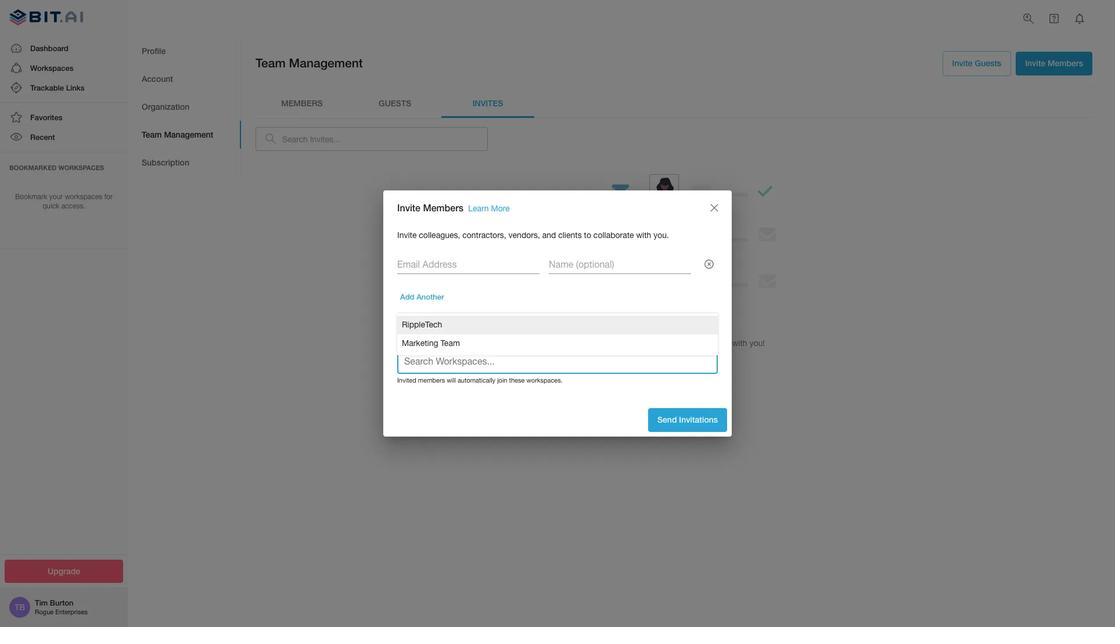 Task type: locate. For each thing, give the bounding box(es) containing it.
with
[[636, 231, 652, 240], [732, 338, 748, 348]]

learn more link down 'invite your team members to collaborate with you!'
[[643, 359, 705, 382]]

1 horizontal spatial more
[[676, 365, 696, 375]]

0 horizontal spatial learn more link
[[468, 204, 510, 213]]

marketing team
[[402, 339, 460, 348]]

members
[[644, 338, 678, 348], [418, 377, 445, 384]]

0 vertical spatial to
[[584, 231, 591, 240]]

your for bookmark
[[49, 193, 63, 201]]

clients
[[558, 231, 582, 240]]

1 vertical spatial learn
[[653, 365, 674, 375]]

learn up contractors,
[[468, 204, 489, 213]]

invite members learn more
[[397, 202, 510, 213]]

0 horizontal spatial learn
[[468, 204, 489, 213]]

send invitations button
[[648, 409, 727, 432]]

team management down organization link
[[142, 129, 213, 139]]

marketing
[[402, 339, 438, 348]]

tab list containing members
[[256, 90, 1093, 118]]

members down the invites
[[644, 338, 678, 348]]

1 horizontal spatial to
[[680, 338, 687, 348]]

team inside 'invite members' dialog
[[441, 339, 460, 348]]

team management link
[[128, 121, 241, 149]]

management
[[289, 56, 363, 70], [164, 129, 213, 139]]

guests
[[379, 98, 411, 108]]

learn more link
[[468, 204, 510, 213], [643, 359, 705, 382]]

more up contractors,
[[491, 204, 510, 213]]

invite inside button
[[953, 58, 973, 68]]

0 horizontal spatial team
[[142, 129, 162, 139]]

search
[[404, 356, 433, 366]]

collaborate
[[594, 231, 634, 240], [690, 338, 730, 348]]

1 horizontal spatial team
[[256, 56, 286, 70]]

invite for invite guests
[[953, 58, 973, 68]]

2 horizontal spatial team
[[441, 339, 460, 348]]

team up the members
[[256, 56, 286, 70]]

invite
[[953, 58, 973, 68], [1026, 58, 1046, 68], [397, 202, 421, 213], [397, 231, 417, 240], [583, 338, 603, 348]]

learn more link up contractors,
[[468, 204, 510, 213]]

with left you!
[[732, 338, 748, 348]]

1 vertical spatial invited
[[397, 377, 416, 384]]

0 horizontal spatial with
[[636, 231, 652, 240]]

members inside dialog
[[418, 377, 445, 384]]

team management
[[256, 56, 363, 70], [142, 129, 213, 139]]

invite your team members to collaborate with you!
[[583, 338, 765, 348]]

add another
[[400, 292, 444, 301]]

workspaces.
[[527, 377, 563, 384]]

team
[[623, 338, 641, 348]]

1 horizontal spatial team management
[[256, 56, 363, 70]]

members inside button
[[1048, 58, 1084, 68]]

team up subscription
[[142, 129, 162, 139]]

tim burton rogue enterprises
[[35, 599, 88, 616]]

0 vertical spatial invited
[[445, 330, 472, 340]]

organization link
[[128, 93, 241, 121]]

1 horizontal spatial tab list
[[256, 90, 1093, 118]]

dashboard button
[[0, 38, 128, 58]]

invite guests button
[[943, 51, 1012, 76]]

0 vertical spatial team
[[256, 56, 286, 70]]

invite right guests
[[1026, 58, 1046, 68]]

no invites found.
[[637, 316, 712, 327]]

0 vertical spatial members
[[1048, 58, 1084, 68]]

to right clients
[[584, 231, 591, 240]]

invite for invite members
[[1026, 58, 1046, 68]]

your up quick
[[49, 193, 63, 201]]

0 horizontal spatial more
[[491, 204, 510, 213]]

0 vertical spatial with
[[636, 231, 652, 240]]

collaborate up the name (optional) text field
[[594, 231, 634, 240]]

0 vertical spatial management
[[289, 56, 363, 70]]

profile link
[[128, 37, 241, 65]]

members
[[1048, 58, 1084, 68], [423, 202, 464, 213]]

0 horizontal spatial members
[[418, 377, 445, 384]]

1 horizontal spatial with
[[732, 338, 748, 348]]

Email Address text field
[[397, 256, 540, 274]]

to down no invites found.
[[680, 338, 687, 348]]

your for invite
[[605, 338, 621, 348]]

members for invite members
[[1048, 58, 1084, 68]]

0 horizontal spatial management
[[164, 129, 213, 139]]

team management up the members
[[256, 56, 363, 70]]

0 horizontal spatial members
[[423, 202, 464, 213]]

invite left team
[[583, 338, 603, 348]]

more
[[491, 204, 510, 213], [676, 365, 696, 375]]

learn down 'invite your team members to collaborate with you!'
[[653, 365, 674, 375]]

1 horizontal spatial invited
[[445, 330, 472, 340]]

and
[[542, 231, 556, 240]]

1 vertical spatial management
[[164, 129, 213, 139]]

0 horizontal spatial team management
[[142, 129, 213, 139]]

trackable links
[[30, 83, 85, 92]]

1 horizontal spatial learn more link
[[643, 359, 705, 382]]

workspaces button
[[0, 58, 128, 78]]

team
[[256, 56, 286, 70], [142, 129, 162, 139], [441, 339, 460, 348]]

0 horizontal spatial collaborate
[[594, 231, 634, 240]]

members
[[281, 98, 323, 108]]

0 vertical spatial members
[[644, 338, 678, 348]]

invited down search at the bottom
[[397, 377, 416, 384]]

invited
[[445, 330, 472, 340], [397, 377, 416, 384]]

management inside tab list
[[164, 129, 213, 139]]

subscription
[[142, 157, 189, 167]]

bookmarked
[[9, 164, 57, 171]]

members button
[[256, 90, 349, 118]]

2 vertical spatial team
[[441, 339, 460, 348]]

add another button
[[397, 288, 447, 306]]

with left you.
[[636, 231, 652, 240]]

invite left guests
[[953, 58, 973, 68]]

1 vertical spatial members
[[418, 377, 445, 384]]

invites button
[[442, 90, 535, 118]]

bookmark your workspaces for quick access.
[[15, 193, 113, 211]]

0 horizontal spatial to
[[584, 231, 591, 240]]

management up the members
[[289, 56, 363, 70]]

more down 'invite your team members to collaborate with you!'
[[676, 365, 696, 375]]

workspaces...
[[436, 356, 495, 366]]

1 vertical spatial your
[[605, 338, 621, 348]]

1 vertical spatial with
[[732, 338, 748, 348]]

rippletech
[[402, 320, 442, 329]]

links
[[66, 83, 85, 92]]

collaborate down found. at the right bottom
[[690, 338, 730, 348]]

1 vertical spatial to
[[680, 338, 687, 348]]

invite colleagues, contractors, vendors, and clients to collaborate with you.
[[397, 231, 669, 240]]

1 horizontal spatial collaborate
[[690, 338, 730, 348]]

these
[[509, 377, 525, 384]]

send invitations
[[658, 415, 718, 425]]

0 vertical spatial your
[[49, 193, 63, 201]]

your
[[49, 193, 63, 201], [605, 338, 621, 348]]

0 vertical spatial learn more link
[[468, 204, 510, 213]]

invited left to
[[445, 330, 472, 340]]

0 vertical spatial more
[[491, 204, 510, 213]]

tab list
[[128, 37, 241, 177], [256, 90, 1093, 118]]

vendors,
[[509, 231, 540, 240]]

learn
[[468, 204, 489, 213], [653, 365, 674, 375]]

recent button
[[0, 127, 128, 147]]

learn more link inside 'invite members' dialog
[[468, 204, 510, 213]]

members left will
[[418, 377, 445, 384]]

invite left colleagues,
[[397, 231, 417, 240]]

add
[[400, 292, 415, 301]]

invited members will automatically join these workspaces.
[[397, 377, 563, 384]]

0 horizontal spatial tab list
[[128, 37, 241, 177]]

1 horizontal spatial members
[[1048, 58, 1084, 68]]

your inside the bookmark your workspaces for quick access.
[[49, 193, 63, 201]]

1 vertical spatial members
[[423, 202, 464, 213]]

invite up colleagues,
[[397, 202, 421, 213]]

management down organization link
[[164, 129, 213, 139]]

team up search workspaces...
[[441, 339, 460, 348]]

0 vertical spatial learn
[[468, 204, 489, 213]]

0 vertical spatial collaborate
[[594, 231, 634, 240]]

another
[[417, 292, 444, 301]]

dashboard
[[30, 43, 69, 53]]

tim
[[35, 599, 48, 608]]

your left team
[[605, 338, 621, 348]]

profile
[[142, 46, 166, 56]]

to
[[584, 231, 591, 240], [680, 338, 687, 348]]

1 vertical spatial team management
[[142, 129, 213, 139]]

invite guests
[[953, 58, 1002, 68]]

bookmarked workspaces
[[9, 164, 104, 171]]

search workspaces...
[[404, 356, 495, 366]]

1 horizontal spatial your
[[605, 338, 621, 348]]

invite inside button
[[1026, 58, 1046, 68]]

subscription link
[[128, 149, 241, 177]]

members inside dialog
[[423, 202, 464, 213]]

guests button
[[349, 90, 442, 118]]

1 vertical spatial more
[[676, 365, 696, 375]]

contractors,
[[463, 231, 506, 240]]

workspace invited to
[[397, 330, 484, 340]]

0 horizontal spatial your
[[49, 193, 63, 201]]



Task type: describe. For each thing, give the bounding box(es) containing it.
workspace
[[397, 330, 443, 340]]

team management inside tab list
[[142, 129, 213, 139]]

invite for invite colleagues, contractors, vendors, and clients to collaborate with you.
[[397, 231, 417, 240]]

0 vertical spatial team management
[[256, 56, 363, 70]]

invite members button
[[1016, 52, 1093, 75]]

automatically
[[458, 377, 496, 384]]

invite for invite your team members to collaborate with you!
[[583, 338, 603, 348]]

no
[[637, 316, 649, 327]]

1 horizontal spatial members
[[644, 338, 678, 348]]

1 horizontal spatial management
[[289, 56, 363, 70]]

invite members
[[1026, 58, 1084, 68]]

Name (optional) text field
[[549, 256, 691, 274]]

upgrade button
[[5, 560, 123, 583]]

join
[[497, 377, 507, 384]]

you.
[[654, 231, 669, 240]]

learn inside invite members learn more
[[468, 204, 489, 213]]

recent
[[30, 133, 55, 142]]

invites
[[473, 98, 503, 108]]

enterprises
[[55, 609, 88, 616]]

tb
[[15, 603, 25, 612]]

access.
[[61, 202, 85, 211]]

learn more
[[653, 365, 696, 375]]

more inside invite members learn more
[[491, 204, 510, 213]]

1 horizontal spatial learn
[[653, 365, 674, 375]]

workspaces
[[30, 63, 73, 72]]

colleagues,
[[419, 231, 460, 240]]

tab list containing profile
[[128, 37, 241, 177]]

0 horizontal spatial invited
[[397, 377, 416, 384]]

found.
[[682, 316, 712, 327]]

with inside 'invite members' dialog
[[636, 231, 652, 240]]

invitations
[[679, 415, 718, 425]]

favorites button
[[0, 108, 128, 127]]

collaborate inside 'invite members' dialog
[[594, 231, 634, 240]]

Search Invites... search field
[[282, 127, 488, 151]]

1 vertical spatial learn more link
[[643, 359, 705, 382]]

invites
[[651, 316, 679, 327]]

burton
[[50, 599, 73, 608]]

workspaces
[[58, 164, 104, 171]]

account link
[[128, 65, 241, 93]]

to
[[475, 330, 484, 340]]

rogue
[[35, 609, 54, 616]]

upgrade
[[48, 566, 80, 576]]

trackable links button
[[0, 78, 128, 98]]

members for invite members learn more
[[423, 202, 464, 213]]

send
[[658, 415, 677, 425]]

quick
[[43, 202, 59, 211]]

1 vertical spatial team
[[142, 129, 162, 139]]

workspaces
[[65, 193, 102, 201]]

bookmark
[[15, 193, 47, 201]]

guests
[[975, 58, 1002, 68]]

will
[[447, 377, 456, 384]]

invite members dialog
[[383, 191, 732, 437]]

favorites
[[30, 113, 62, 122]]

you!
[[750, 338, 765, 348]]

for
[[104, 193, 113, 201]]

trackable
[[30, 83, 64, 92]]

invite for invite members learn more
[[397, 202, 421, 213]]

organization
[[142, 102, 190, 111]]

to inside 'invite members' dialog
[[584, 231, 591, 240]]

1 vertical spatial collaborate
[[690, 338, 730, 348]]

account
[[142, 74, 173, 84]]



Task type: vqa. For each thing, say whether or not it's contained in the screenshot.
THE JOIN
yes



